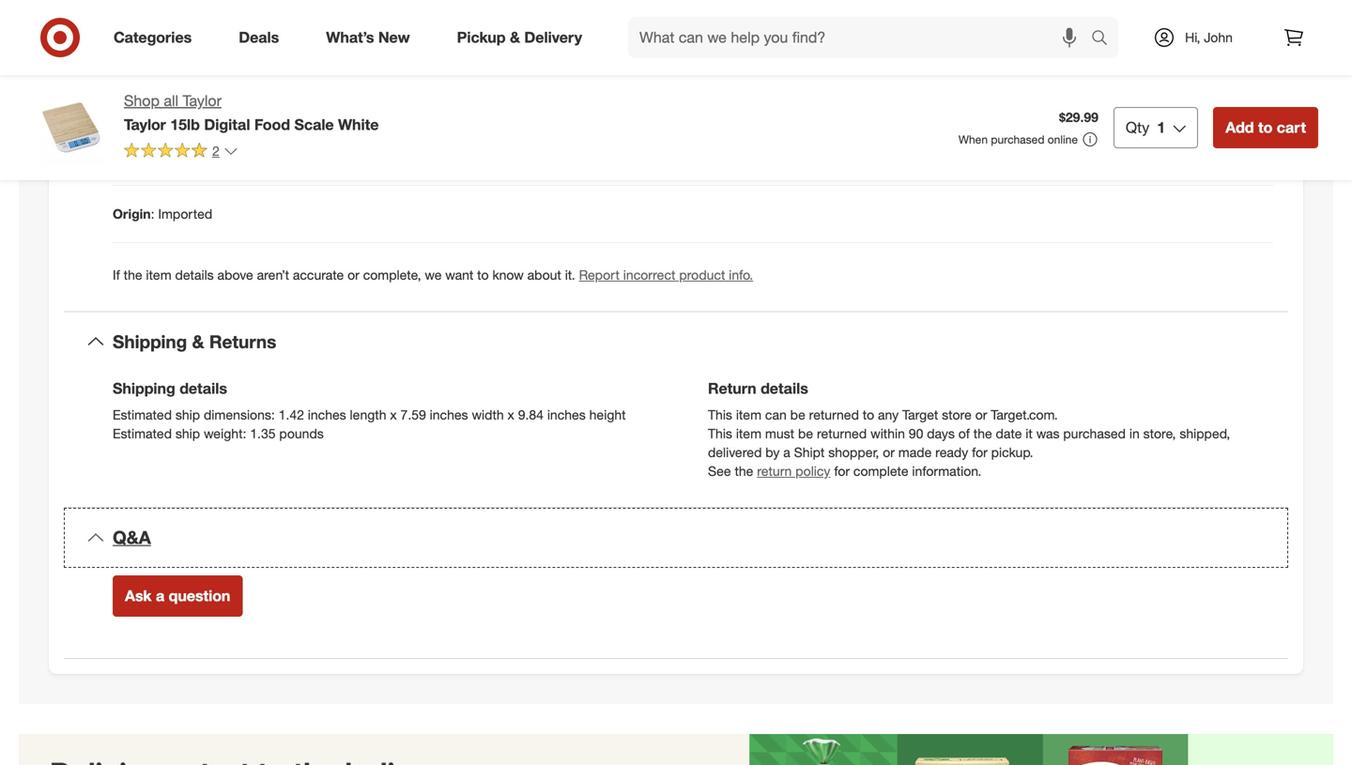 Task type: describe. For each thing, give the bounding box(es) containing it.
target
[[903, 407, 939, 423]]

shipping & returns button
[[64, 312, 1289, 372]]

complete
[[854, 463, 909, 480]]

: for 077784043851
[[141, 91, 145, 108]]

when purchased online
[[959, 132, 1079, 147]]

accurate
[[293, 267, 344, 283]]

(dpci)
[[198, 149, 238, 165]]

shipping details estimated ship dimensions: 1.42 inches length x 7.59 inches width x 9.84 inches height estimated ship weight: 1.35 pounds
[[113, 380, 626, 442]]

origin
[[113, 206, 151, 222]]

0 horizontal spatial the
[[124, 267, 142, 283]]

height
[[590, 407, 626, 423]]

2 x from the left
[[508, 407, 515, 423]]

2
[[212, 143, 220, 159]]

0 vertical spatial be
[[791, 407, 806, 423]]

returns
[[209, 331, 277, 353]]

store
[[943, 407, 972, 423]]

1.35
[[250, 426, 276, 442]]

item number (dpci) :
[[113, 149, 245, 165]]

categories
[[114, 28, 192, 47]]

1
[[1158, 118, 1166, 137]]

report
[[579, 267, 620, 283]]

1 horizontal spatial taylor
[[183, 92, 222, 110]]

1 vertical spatial the
[[974, 426, 993, 442]]

info.
[[729, 267, 754, 283]]

hi,
[[1186, 29, 1201, 46]]

weight:
[[204, 426, 247, 442]]

pickup
[[457, 28, 506, 47]]

information.
[[913, 463, 982, 480]]

length
[[350, 407, 387, 423]]

return policy link
[[758, 463, 831, 480]]

1 ship from the top
[[176, 407, 200, 423]]

see
[[708, 463, 732, 480]]

1 horizontal spatial for
[[972, 445, 988, 461]]

days
[[928, 426, 955, 442]]

ready
[[936, 445, 969, 461]]

want
[[446, 267, 474, 283]]

what's
[[326, 28, 374, 47]]

scale
[[295, 115, 334, 134]]

search button
[[1083, 17, 1128, 62]]

2 link
[[124, 142, 238, 163]]

digital
[[204, 115, 250, 134]]

0 horizontal spatial for
[[835, 463, 850, 480]]

1.42
[[279, 407, 304, 423]]

3 inches from the left
[[548, 407, 586, 423]]

john
[[1205, 29, 1234, 46]]

1 vertical spatial taylor
[[124, 115, 166, 134]]

1 horizontal spatial the
[[735, 463, 754, 480]]

any
[[878, 407, 899, 423]]

if the item details above aren't accurate or complete, we want to know about it. report incorrect product info.
[[113, 267, 754, 283]]

was
[[1037, 426, 1060, 442]]

width
[[472, 407, 504, 423]]

ask a question
[[125, 587, 231, 606]]

if
[[113, 267, 120, 283]]

search
[[1083, 30, 1128, 48]]

all
[[164, 92, 179, 110]]

incorrect
[[624, 267, 676, 283]]

ask a question button
[[113, 576, 243, 617]]

7.59
[[401, 407, 426, 423]]

return
[[708, 380, 757, 398]]

0 vertical spatial item
[[146, 267, 172, 283]]

pickup & delivery link
[[441, 17, 606, 58]]

: right 2
[[238, 149, 242, 165]]

0 vertical spatial returned
[[810, 407, 860, 423]]

purchased inside return details this item can be returned to any target store or target.com. this item must be returned within 90 days of the date it was purchased in store, shipped, delivered by a shipt shopper, or made ready for pickup. see the return policy for complete information.
[[1064, 426, 1126, 442]]

made
[[899, 445, 932, 461]]

0 horizontal spatial to
[[477, 267, 489, 283]]

q&a
[[113, 527, 151, 549]]

deals
[[239, 28, 279, 47]]

shipping & returns
[[113, 331, 277, 353]]

1 estimated from the top
[[113, 407, 172, 423]]

87880494
[[151, 34, 210, 51]]

hi, john
[[1186, 29, 1234, 46]]

number
[[144, 149, 194, 165]]

a inside 'button'
[[156, 587, 165, 606]]

deals link
[[223, 17, 303, 58]]

shipt
[[794, 445, 825, 461]]

of
[[959, 426, 970, 442]]

about
[[528, 267, 562, 283]]

food
[[255, 115, 290, 134]]

& for pickup
[[510, 28, 520, 47]]

in
[[1130, 426, 1140, 442]]

categories link
[[98, 17, 215, 58]]

2 inches from the left
[[430, 407, 468, 423]]

policy
[[796, 463, 831, 480]]

add to cart
[[1226, 118, 1307, 137]]

pickup.
[[992, 445, 1034, 461]]

2 ship from the top
[[176, 426, 200, 442]]

2 horizontal spatial or
[[976, 407, 988, 423]]

details left above
[[175, 267, 214, 283]]

dimensions:
[[204, 407, 275, 423]]

product
[[680, 267, 726, 283]]



Task type: vqa. For each thing, say whether or not it's contained in the screenshot.


Task type: locate. For each thing, give the bounding box(es) containing it.
return details this item can be returned to any target store or target.com. this item must be returned within 90 days of the date it was purchased in store, shipped, delivered by a shipt shopper, or made ready for pickup. see the return policy for complete information.
[[708, 380, 1231, 480]]

item left can
[[736, 407, 762, 423]]

0 horizontal spatial x
[[390, 407, 397, 423]]

0 horizontal spatial &
[[192, 331, 204, 353]]

to right add
[[1259, 118, 1273, 137]]

estimated left weight:
[[113, 426, 172, 442]]

add to cart button
[[1214, 107, 1319, 148]]

shipping down shipping & returns
[[113, 380, 175, 398]]

q&a button
[[64, 508, 1289, 568]]

1 vertical spatial this
[[708, 426, 733, 442]]

to inside return details this item can be returned to any target store or target.com. this item must be returned within 90 days of the date it was purchased in store, shipped, delivered by a shipt shopper, or made ready for pickup. see the return policy for complete information.
[[863, 407, 875, 423]]

0 horizontal spatial inches
[[308, 407, 346, 423]]

1 vertical spatial or
[[976, 407, 988, 423]]

taylor
[[183, 92, 222, 110], [124, 115, 166, 134]]

details for return
[[761, 380, 809, 398]]

delivery
[[525, 28, 583, 47]]

1 vertical spatial to
[[477, 267, 489, 283]]

1 shipping from the top
[[113, 331, 187, 353]]

a right ask
[[156, 587, 165, 606]]

details up the dimensions:
[[180, 380, 227, 398]]

must
[[766, 426, 795, 442]]

to inside button
[[1259, 118, 1273, 137]]

or right "store"
[[976, 407, 988, 423]]

this down return
[[708, 407, 733, 423]]

inches right 9.84
[[548, 407, 586, 423]]

ship left the dimensions:
[[176, 407, 200, 423]]

1 vertical spatial purchased
[[1064, 426, 1126, 442]]

estimated down shipping & returns
[[113, 407, 172, 423]]

:
[[144, 34, 147, 51], [141, 91, 145, 108], [238, 149, 242, 165], [151, 206, 155, 222]]

1 inches from the left
[[308, 407, 346, 423]]

2 vertical spatial item
[[736, 426, 762, 442]]

date
[[996, 426, 1023, 442]]

qty 1
[[1126, 118, 1166, 137]]

image of taylor 15lb digital food scale white image
[[34, 90, 109, 165]]

to right want
[[477, 267, 489, 283]]

above
[[218, 267, 253, 283]]

1 horizontal spatial a
[[784, 445, 791, 461]]

purchased right 'when'
[[992, 132, 1045, 147]]

estimated
[[113, 407, 172, 423], [113, 426, 172, 442]]

qty
[[1126, 118, 1150, 137]]

0 vertical spatial &
[[510, 28, 520, 47]]

0 horizontal spatial taylor
[[124, 115, 166, 134]]

details inside return details this item can be returned to any target store or target.com. this item must be returned within 90 days of the date it was purchased in store, shipped, delivered by a shipt shopper, or made ready for pickup. see the return policy for complete information.
[[761, 380, 809, 398]]

: for imported
[[151, 206, 155, 222]]

x left 9.84
[[508, 407, 515, 423]]

shopper,
[[829, 445, 880, 461]]

2 horizontal spatial to
[[1259, 118, 1273, 137]]

store,
[[1144, 426, 1177, 442]]

the
[[124, 267, 142, 283], [974, 426, 993, 442], [735, 463, 754, 480]]

to
[[1259, 118, 1273, 137], [477, 267, 489, 283], [863, 407, 875, 423]]

returned
[[810, 407, 860, 423], [817, 426, 867, 442]]

aren't
[[257, 267, 289, 283]]

shipping for shipping details estimated ship dimensions: 1.42 inches length x 7.59 inches width x 9.84 inches height estimated ship weight: 1.35 pounds
[[113, 380, 175, 398]]

& right pickup
[[510, 28, 520, 47]]

& left the returns
[[192, 331, 204, 353]]

cart
[[1278, 118, 1307, 137]]

1 vertical spatial ship
[[176, 426, 200, 442]]

shop
[[124, 92, 160, 110]]

0 horizontal spatial purchased
[[992, 132, 1045, 147]]

for down shopper,
[[835, 463, 850, 480]]

0 horizontal spatial a
[[156, 587, 165, 606]]

by
[[766, 445, 780, 461]]

can
[[766, 407, 787, 423]]

taylor down shop
[[124, 115, 166, 134]]

1 vertical spatial a
[[156, 587, 165, 606]]

or down within
[[883, 445, 895, 461]]

1 horizontal spatial inches
[[430, 407, 468, 423]]

shop all taylor taylor 15lb digital food scale white
[[124, 92, 379, 134]]

0 vertical spatial taylor
[[183, 92, 222, 110]]

pounds
[[279, 426, 324, 442]]

1 horizontal spatial purchased
[[1064, 426, 1126, 442]]

: left all
[[141, 91, 145, 108]]

report incorrect product info. button
[[579, 266, 754, 285]]

be up shipt
[[799, 426, 814, 442]]

it.
[[565, 267, 576, 283]]

shipping down if
[[113, 331, 187, 353]]

0 vertical spatial or
[[348, 267, 360, 283]]

& inside dropdown button
[[192, 331, 204, 353]]

a right by
[[784, 445, 791, 461]]

$29.99
[[1060, 109, 1099, 126]]

0 vertical spatial to
[[1259, 118, 1273, 137]]

0 vertical spatial estimated
[[113, 407, 172, 423]]

: left imported
[[151, 206, 155, 222]]

2 vertical spatial or
[[883, 445, 895, 461]]

item
[[113, 149, 141, 165]]

what's new link
[[310, 17, 434, 58]]

0 vertical spatial the
[[124, 267, 142, 283]]

1 vertical spatial for
[[835, 463, 850, 480]]

ask
[[125, 587, 152, 606]]

2 horizontal spatial the
[[974, 426, 993, 442]]

: left 87880494
[[144, 34, 147, 51]]

what's new
[[326, 28, 410, 47]]

1 horizontal spatial or
[[883, 445, 895, 461]]

0 vertical spatial for
[[972, 445, 988, 461]]

1 vertical spatial estimated
[[113, 426, 172, 442]]

1 vertical spatial be
[[799, 426, 814, 442]]

details for shipping
[[180, 380, 227, 398]]

taylor up 15lb
[[183, 92, 222, 110]]

origin : imported
[[113, 206, 213, 222]]

1 this from the top
[[708, 407, 733, 423]]

item up delivered
[[736, 426, 762, 442]]

2 vertical spatial to
[[863, 407, 875, 423]]

within
[[871, 426, 906, 442]]

1 vertical spatial item
[[736, 407, 762, 423]]

for right the ready
[[972, 445, 988, 461]]

shipping inside dropdown button
[[113, 331, 187, 353]]

shipping
[[113, 331, 187, 353], [113, 380, 175, 398]]

tcin : 87880494
[[113, 34, 210, 51]]

a
[[784, 445, 791, 461], [156, 587, 165, 606]]

ship left weight:
[[176, 426, 200, 442]]

tcin
[[113, 34, 144, 51]]

15lb
[[170, 115, 200, 134]]

details up can
[[761, 380, 809, 398]]

1 horizontal spatial &
[[510, 28, 520, 47]]

0 vertical spatial a
[[784, 445, 791, 461]]

be
[[791, 407, 806, 423], [799, 426, 814, 442]]

details inside shipping details estimated ship dimensions: 1.42 inches length x 7.59 inches width x 9.84 inches height estimated ship weight: 1.35 pounds
[[180, 380, 227, 398]]

be right can
[[791, 407, 806, 423]]

delivered
[[708, 445, 762, 461]]

0 vertical spatial shipping
[[113, 331, 187, 353]]

: for 87880494
[[144, 34, 147, 51]]

white
[[338, 115, 379, 134]]

9.84
[[518, 407, 544, 423]]

we
[[425, 267, 442, 283]]

0 horizontal spatial or
[[348, 267, 360, 283]]

the right if
[[124, 267, 142, 283]]

ship
[[176, 407, 200, 423], [176, 426, 200, 442]]

target.com.
[[991, 407, 1059, 423]]

0 vertical spatial ship
[[176, 407, 200, 423]]

1 vertical spatial &
[[192, 331, 204, 353]]

x
[[390, 407, 397, 423], [508, 407, 515, 423]]

077784043851
[[148, 91, 236, 108]]

to left 'any'
[[863, 407, 875, 423]]

1 x from the left
[[390, 407, 397, 423]]

inches
[[308, 407, 346, 423], [430, 407, 468, 423], [548, 407, 586, 423]]

What can we help you find? suggestions appear below search field
[[629, 17, 1096, 58]]

purchased
[[992, 132, 1045, 147], [1064, 426, 1126, 442]]

a inside return details this item can be returned to any target store or target.com. this item must be returned within 90 days of the date it was purchased in store, shipped, delivered by a shipt shopper, or made ready for pickup. see the return policy for complete information.
[[784, 445, 791, 461]]

2 this from the top
[[708, 426, 733, 442]]

item
[[146, 267, 172, 283], [736, 407, 762, 423], [736, 426, 762, 442]]

1 vertical spatial returned
[[817, 426, 867, 442]]

1 horizontal spatial to
[[863, 407, 875, 423]]

pickup & delivery
[[457, 28, 583, 47]]

question
[[169, 587, 231, 606]]

1 horizontal spatial x
[[508, 407, 515, 423]]

2 horizontal spatial inches
[[548, 407, 586, 423]]

know
[[493, 267, 524, 283]]

imported
[[158, 206, 213, 222]]

add
[[1226, 118, 1255, 137]]

90
[[909, 426, 924, 442]]

inches right 7.59
[[430, 407, 468, 423]]

2 shipping from the top
[[113, 380, 175, 398]]

or right accurate
[[348, 267, 360, 283]]

purchased left in
[[1064, 426, 1126, 442]]

inches up pounds at the left
[[308, 407, 346, 423]]

shipping inside shipping details estimated ship dimensions: 1.42 inches length x 7.59 inches width x 9.84 inches height estimated ship weight: 1.35 pounds
[[113, 380, 175, 398]]

advertisement region
[[19, 735, 1334, 766]]

this up delivered
[[708, 426, 733, 442]]

0 vertical spatial purchased
[[992, 132, 1045, 147]]

item right if
[[146, 267, 172, 283]]

x left 7.59
[[390, 407, 397, 423]]

2 estimated from the top
[[113, 426, 172, 442]]

shipping for shipping & returns
[[113, 331, 187, 353]]

new
[[378, 28, 410, 47]]

1 vertical spatial shipping
[[113, 380, 175, 398]]

online
[[1048, 132, 1079, 147]]

the down delivered
[[735, 463, 754, 480]]

when
[[959, 132, 988, 147]]

2 vertical spatial the
[[735, 463, 754, 480]]

0 vertical spatial this
[[708, 407, 733, 423]]

shipped,
[[1180, 426, 1231, 442]]

details
[[175, 267, 214, 283], [180, 380, 227, 398], [761, 380, 809, 398]]

the right of
[[974, 426, 993, 442]]

upc : 077784043851
[[113, 91, 236, 108]]

& for shipping
[[192, 331, 204, 353]]

upc
[[113, 91, 141, 108]]



